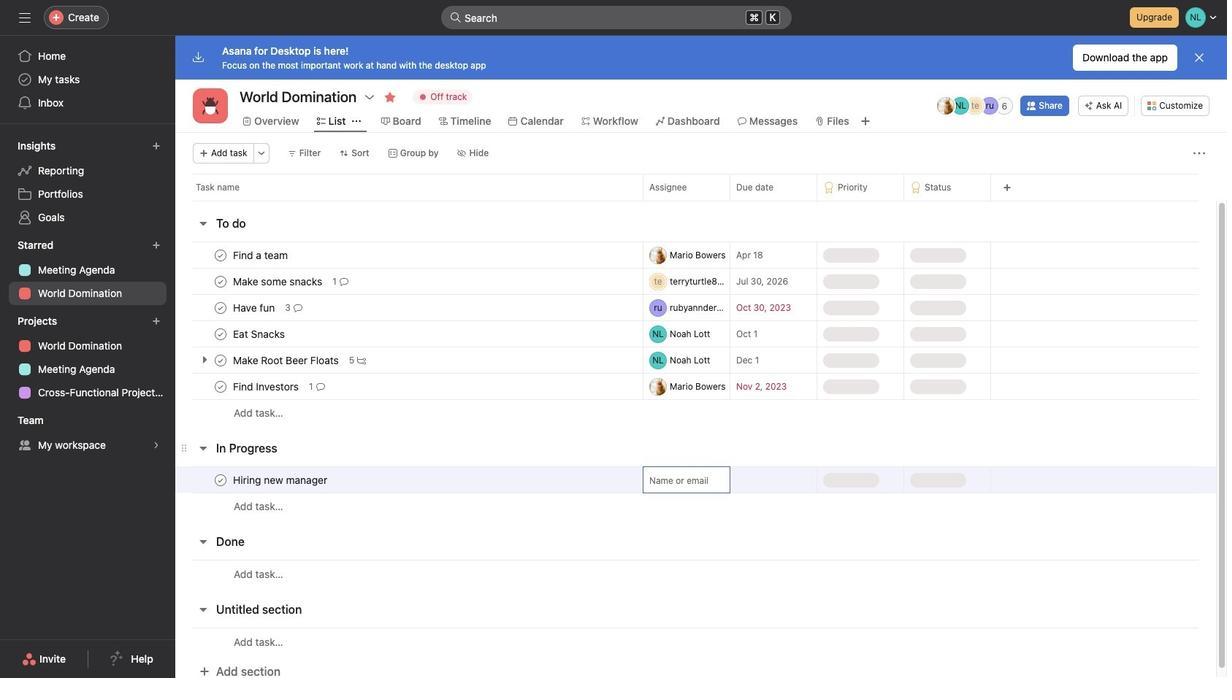 Task type: vqa. For each thing, say whether or not it's contained in the screenshot.
Mark complete checkbox inside the Have fun cell's Mark complete icon
yes



Task type: describe. For each thing, give the bounding box(es) containing it.
3 comments image
[[294, 304, 302, 312]]

prominent image
[[450, 12, 462, 23]]

add tab image
[[860, 115, 872, 127]]

projects element
[[0, 308, 175, 408]]

make root beer floats cell
[[175, 347, 643, 374]]

more actions image
[[1194, 148, 1206, 159]]

add field image
[[1003, 183, 1012, 192]]

eat snacks cell
[[175, 321, 643, 348]]

header to do tree grid
[[175, 242, 1217, 427]]

expand subtask list for the task make root beer floats image
[[199, 354, 210, 366]]

show options image
[[364, 91, 376, 103]]

Search tasks, projects, and more text field
[[441, 6, 792, 29]]

mark complete image for mark complete option inside find investors cell
[[212, 378, 229, 396]]

find a team cell
[[175, 242, 643, 269]]

task name text field for mark complete option inside find investors cell
[[230, 380, 303, 394]]

3 collapse task list for this group image from the top
[[197, 604, 209, 616]]

2 collapse task list for this group image from the top
[[197, 536, 209, 548]]

starred element
[[0, 232, 175, 308]]

add items to starred image
[[152, 241, 161, 250]]

mark complete checkbox inside make root beer floats 'cell'
[[212, 352, 229, 369]]

make some snacks cell
[[175, 268, 643, 295]]

mark complete image for mark complete option inside make some snacks cell
[[212, 273, 229, 290]]

task name text field for mark complete checkbox inside eat snacks 'cell'
[[230, 327, 289, 342]]

task name text field inside make root beer floats 'cell'
[[230, 353, 343, 368]]

have fun cell
[[175, 295, 643, 322]]

Name or email text field
[[650, 468, 727, 494]]

mark complete checkbox for make some snacks cell
[[212, 273, 229, 290]]

mark complete checkbox for eat snacks 'cell'
[[212, 326, 229, 343]]



Task type: locate. For each thing, give the bounding box(es) containing it.
mark complete checkbox for hiring new manager cell
[[212, 472, 229, 489]]

2 mark complete image from the top
[[212, 273, 229, 290]]

tab actions image
[[352, 117, 361, 126]]

global element
[[0, 36, 175, 124]]

dismiss image
[[1194, 52, 1206, 64]]

3 task name text field from the top
[[230, 327, 289, 342]]

mark complete image for mark complete checkbox inside eat snacks 'cell'
[[212, 326, 229, 343]]

collapse task list for this group image
[[197, 218, 209, 229]]

1 vertical spatial mark complete checkbox
[[212, 326, 229, 343]]

mark complete image inside find a team cell
[[212, 247, 229, 264]]

task name text field up 3 comments image
[[230, 274, 327, 289]]

1 collapse task list for this group image from the top
[[197, 443, 209, 455]]

task name text field inside make some snacks cell
[[230, 274, 327, 289]]

2 task name text field from the top
[[230, 353, 343, 368]]

3 mark complete checkbox from the top
[[212, 352, 229, 369]]

0 vertical spatial collapse task list for this group image
[[197, 443, 209, 455]]

bug image
[[202, 97, 219, 115]]

mark complete image
[[212, 247, 229, 264], [212, 273, 229, 290], [212, 299, 229, 317], [212, 326, 229, 343], [212, 352, 229, 369], [212, 378, 229, 396]]

2 vertical spatial collapse task list for this group image
[[197, 604, 209, 616]]

1 mark complete image from the top
[[212, 247, 229, 264]]

task name text field inside find investors cell
[[230, 380, 303, 394]]

teams element
[[0, 408, 175, 460]]

hiring new manager cell
[[175, 467, 643, 494]]

1 mark complete checkbox from the top
[[212, 299, 229, 317]]

mark complete image inside eat snacks 'cell'
[[212, 326, 229, 343]]

hide sidebar image
[[19, 12, 31, 23]]

5 subtasks image
[[358, 356, 366, 365]]

collapse task list for this group image
[[197, 443, 209, 455], [197, 536, 209, 548], [197, 604, 209, 616]]

2 mark complete checkbox from the top
[[212, 273, 229, 290]]

mark complete checkbox inside eat snacks 'cell'
[[212, 326, 229, 343]]

Task name text field
[[230, 274, 327, 289], [230, 353, 343, 368]]

new insights image
[[152, 142, 161, 151]]

6 mark complete image from the top
[[212, 378, 229, 396]]

2 task name text field from the top
[[230, 301, 279, 315]]

0 vertical spatial mark complete checkbox
[[212, 299, 229, 317]]

1 comment image
[[316, 383, 325, 391]]

1 vertical spatial task name text field
[[230, 353, 343, 368]]

5 mark complete image from the top
[[212, 352, 229, 369]]

task name text field up 1 comment icon
[[230, 353, 343, 368]]

2 mark complete checkbox from the top
[[212, 326, 229, 343]]

2 vertical spatial mark complete checkbox
[[212, 352, 229, 369]]

mark complete checkbox inside find a team cell
[[212, 247, 229, 264]]

4 mark complete image from the top
[[212, 326, 229, 343]]

Mark complete checkbox
[[212, 247, 229, 264], [212, 273, 229, 290], [212, 378, 229, 396], [212, 472, 229, 489]]

mark complete checkbox for have fun cell
[[212, 299, 229, 317]]

task name text field for mark complete checkbox within have fun cell
[[230, 301, 279, 315]]

see details, my workspace image
[[152, 441, 161, 450]]

mark complete checkbox inside find investors cell
[[212, 378, 229, 396]]

mark complete checkbox inside have fun cell
[[212, 299, 229, 317]]

None field
[[441, 6, 792, 29]]

mark complete checkbox inside make some snacks cell
[[212, 273, 229, 290]]

1 vertical spatial collapse task list for this group image
[[197, 536, 209, 548]]

3 mark complete image from the top
[[212, 299, 229, 317]]

task name text field inside have fun cell
[[230, 301, 279, 315]]

mark complete checkbox inside hiring new manager cell
[[212, 472, 229, 489]]

mark complete image inside find investors cell
[[212, 378, 229, 396]]

mark complete image for mark complete checkbox inside make root beer floats 'cell'
[[212, 352, 229, 369]]

task name text field inside eat snacks 'cell'
[[230, 327, 289, 342]]

1 mark complete checkbox from the top
[[212, 247, 229, 264]]

1 comment image
[[340, 277, 348, 286]]

remove from starred image
[[385, 91, 396, 103]]

0 vertical spatial task name text field
[[230, 274, 327, 289]]

task name text field inside find a team cell
[[230, 248, 292, 263]]

mark complete image for mark complete option in the find a team cell
[[212, 247, 229, 264]]

mark complete checkbox for find a team cell
[[212, 247, 229, 264]]

task name text field inside hiring new manager cell
[[230, 473, 332, 488]]

row
[[175, 174, 1228, 201], [193, 200, 1199, 202], [175, 242, 1217, 269], [175, 268, 1217, 295], [175, 295, 1217, 322], [175, 321, 1217, 348], [175, 347, 1217, 374], [175, 373, 1217, 400], [175, 400, 1217, 427], [175, 467, 1217, 494], [175, 493, 1217, 520], [175, 561, 1217, 588], [175, 628, 1217, 656]]

header in progress tree grid
[[175, 467, 1217, 520]]

Mark complete checkbox
[[212, 299, 229, 317], [212, 326, 229, 343], [212, 352, 229, 369]]

1 task name text field from the top
[[230, 274, 327, 289]]

4 mark complete checkbox from the top
[[212, 472, 229, 489]]

task name text field for mark complete option in the find a team cell
[[230, 248, 292, 263]]

mark complete checkbox for find investors cell
[[212, 378, 229, 396]]

task name text field for mark complete option within the hiring new manager cell
[[230, 473, 332, 488]]

insights element
[[0, 133, 175, 232]]

3 mark complete checkbox from the top
[[212, 378, 229, 396]]

5 task name text field from the top
[[230, 473, 332, 488]]

mark complete image inside make root beer floats 'cell'
[[212, 352, 229, 369]]

mark complete image
[[212, 472, 229, 489]]

Task name text field
[[230, 248, 292, 263], [230, 301, 279, 315], [230, 327, 289, 342], [230, 380, 303, 394], [230, 473, 332, 488]]

new project or portfolio image
[[152, 317, 161, 326]]

mark complete image for mark complete checkbox within have fun cell
[[212, 299, 229, 317]]

1 task name text field from the top
[[230, 248, 292, 263]]

4 task name text field from the top
[[230, 380, 303, 394]]

find investors cell
[[175, 373, 643, 400]]

more actions image
[[257, 149, 266, 158]]



